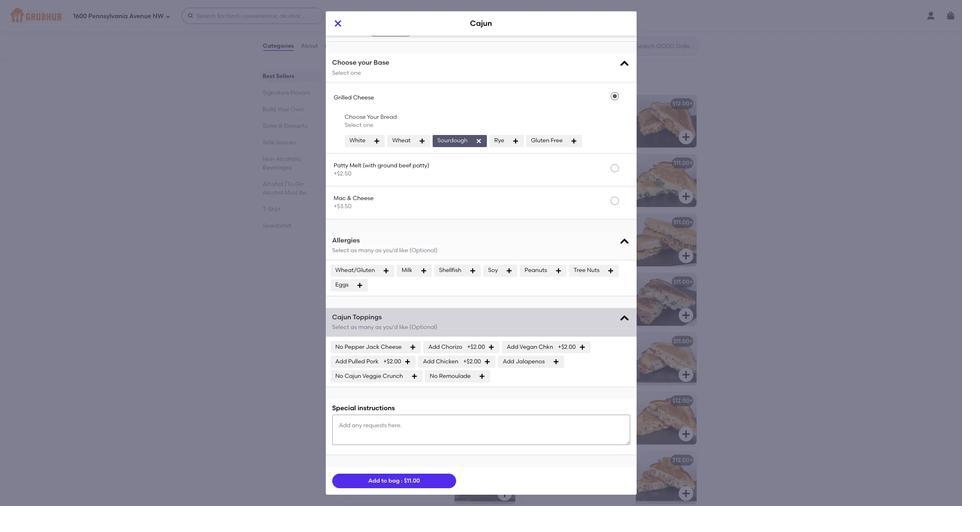 Task type: describe. For each thing, give the bounding box(es) containing it.
tomato, inside mozzarella, feta cheese, spinach, tomato, diced red onion
[[345, 298, 368, 305]]

build your own tab
[[263, 105, 319, 114]]

mozzarella,
[[345, 290, 376, 297]]

pizza melt image
[[636, 333, 696, 386]]

your for choose
[[367, 114, 379, 121]]

pepper,
[[579, 239, 600, 246]]

$12.00 + for pepper jack cheese, chorizo crumble, pico de gallo, avocado crema
[[672, 100, 693, 107]]

grilled cheese
[[334, 94, 374, 101]]

select inside choose your bread select one
[[345, 122, 362, 129]]

add for add pulled pork
[[335, 359, 347, 366]]

or
[[518, 79, 523, 84]]

0 vertical spatial blue
[[366, 160, 378, 167]]

1 vertical spatial signature
[[379, 79, 401, 84]]

one for your
[[363, 122, 373, 129]]

aoili
[[345, 485, 357, 492]]

bbq image
[[454, 214, 515, 267]]

no pepper jack cheese
[[335, 344, 402, 351]]

signature flavors tab
[[263, 89, 319, 97]]

about
[[301, 42, 318, 49]]

best sellers tab
[[263, 72, 319, 81]]

wheat
[[392, 137, 411, 144]]

pico
[[553, 120, 565, 127]]

$13.00 for swiss cheese, pastrami, sauekraut, mustard
[[491, 338, 508, 345]]

instructions
[[358, 405, 395, 413]]

best sellers
[[263, 73, 294, 80]]

pepper inside pepper jack cheese, bacon, diced jalapeno, ranch, and hot sauce
[[526, 409, 546, 416]]

swiss and parmesan cheese, caramelized onion, french onion aoili
[[345, 469, 438, 492]]

pork,
[[363, 239, 377, 246]]

basil, inside mozzarella and parmesan cheese, pizza sauce, basil, dried oregano
[[562, 358, 576, 365]]

green goddess image
[[636, 155, 696, 207]]

as down pork,
[[375, 247, 382, 254]]

mozzarella cheese, roasted mushrooms, spinach, truffle herb aioli
[[526, 290, 618, 314]]

$12.00 for pepper jack cheese, chorizo crumble, pico de gallo, avocado crema
[[672, 100, 690, 107]]

:
[[401, 478, 403, 485]]

(optional) inside cajun toppings select as many as you'd like (optional)
[[410, 324, 438, 331]]

non-alcoholic beverages tab
[[263, 155, 319, 172]]

like inside cajun toppings select as many as you'd like (optional)
[[399, 324, 408, 331]]

pizza inside mozzarella and parmesan cheese, pizza sauce, basil, dried oregano
[[526, 358, 540, 365]]

cuban image
[[636, 452, 696, 505]]

vegan
[[520, 344, 537, 351]]

jalapeno, inside pepper jack cheese, bacon, diced jalapeno, ranch, and hot sauce
[[526, 417, 554, 424]]

cheddar for crunch
[[345, 171, 370, 178]]

french
[[401, 477, 420, 484]]

& for sides & desserts
[[278, 123, 283, 130]]

$12.00 for pepper jack cheese, bacon, diced jalapeno, ranch, and hot sauce
[[672, 398, 690, 405]]

jalapeno
[[546, 398, 572, 405]]

$13.00 + for swiss cheese, pastrami, sauekraut, mustard
[[491, 338, 512, 345]]

eggs
[[335, 282, 349, 289]]

red
[[386, 298, 397, 305]]

(optional) inside allergies select as many as you'd like (optional)
[[410, 247, 438, 254]]

american cheese, caramelized onions, short rib, bell peppers, gcdc sauce
[[345, 409, 432, 433]]

1 vertical spatial chorizo
[[441, 344, 462, 351]]

sauce inside cheddar and blue cheese, buffalo crunch (diced carrot, celery, onion), ranch and hot sauce
[[388, 188, 405, 195]]

best
[[263, 73, 275, 80]]

as down allergies
[[351, 247, 357, 254]]

bowl.
[[560, 79, 572, 84]]

young
[[345, 100, 362, 107]]

basil, inside mozzarella cheese, spinach, basil, pesto
[[606, 171, 620, 178]]

alcoholic
[[276, 156, 302, 163]]

categories
[[263, 42, 294, 49]]

patty inside signature flavors gcdc's famous signature flavors: available as a grilled cheese, patty melt, or mac & cheese bowl.
[[492, 79, 505, 84]]

add chicken
[[423, 359, 458, 366]]

no for no cajun veggie crunch
[[335, 373, 343, 380]]

allergies select as many as you'd like (optional)
[[332, 237, 438, 254]]

patty)
[[413, 162, 429, 169]]

0 horizontal spatial buffalo
[[345, 160, 365, 167]]

crunch inside cheddar and pepper jack cheese, cajun crunch (bell pepper, celery, onion) remoulade
[[544, 239, 565, 246]]

search icon image
[[623, 41, 632, 51]]

cheese down cajun toppings select as many as you'd like (optional) at the left of the page
[[381, 344, 402, 351]]

diced inside mozzarella, feta cheese, spinach, tomato, diced red onion
[[369, 298, 385, 305]]

nw
[[153, 12, 164, 20]]

mac & cheese +$3.50
[[334, 195, 374, 210]]

bbq inside cheddar cheese, diced jalapeno, pulled pork, mac and chees, bbq sauce
[[424, 239, 436, 246]]

cheese inside mac & cheese +$3.50
[[353, 195, 374, 202]]

swiss cheese, pastrami, sauekraut, mustard
[[345, 350, 442, 365]]

$11.00 for mozzarella cheese, spinach, basil, pesto
[[673, 160, 690, 167]]

hot inside pepper jack cheese, bacon, diced jalapeno, ranch, and hot sauce
[[588, 417, 598, 424]]

$11.00 + for mozzarella and parmesan cheese, pizza sauce, basil, dried oregano
[[673, 338, 693, 345]]

select inside allergies select as many as you'd like (optional)
[[332, 247, 349, 254]]

$9.50 +
[[528, 32, 546, 39]]

pepper up "mustard"
[[345, 344, 365, 351]]

truffle herb image
[[636, 274, 696, 326]]

special instructions
[[332, 405, 395, 413]]

sides & desserts tab
[[263, 122, 319, 130]]

choose for choose your bread
[[345, 114, 366, 121]]

your for build
[[277, 106, 289, 113]]

0 vertical spatial american
[[364, 100, 391, 107]]

cajun toppings select as many as you'd like (optional)
[[332, 314, 438, 331]]

mediterranean
[[345, 279, 387, 286]]

sauce inside cheddar cheese, diced jalapeno, pulled pork, mac and chees, bbq sauce
[[345, 247, 362, 254]]

onion,
[[382, 477, 400, 484]]

+ for american cheese, caramelized onions, short rib, bell peppers, gcdc sauce
[[508, 398, 512, 405]]

patty inside patty melt (with ground beef patty) +$2.50
[[334, 162, 348, 169]]

$13.00 + for american cheese, caramelized onions, short rib, bell peppers, gcdc sauce
[[491, 398, 512, 405]]

sides & desserts
[[263, 123, 307, 130]]

spinach, inside mozzarella, feta cheese, spinach, tomato, diced red onion
[[414, 290, 438, 297]]

a
[[451, 79, 454, 84]]

feta
[[377, 290, 389, 297]]

and inside swiss and parmesan cheese, caramelized onion, french onion aoili
[[361, 469, 372, 476]]

cheese, inside cheddar and pepper jack cheese, cajun crunch (bell pepper, celery, onion) remoulade
[[601, 231, 623, 238]]

sweatshirt
[[263, 223, 291, 230]]

diced inside cheddar cheese, diced jalapeno, pulled pork, mac and chees, bbq sauce
[[395, 231, 411, 238]]

spinach, inside mozzarella cheese, roasted mushrooms, spinach, truffle herb aioli
[[561, 298, 585, 305]]

sauce,
[[542, 358, 560, 365]]

swiss for swiss cheese, pastrami, sauekraut, mustard
[[345, 350, 360, 357]]

cheddar and pepper jack cheese, cajun crunch (bell pepper, celery, onion) remoulade
[[526, 231, 623, 254]]

many inside cajun toppings select as many as you'd like (optional)
[[358, 324, 374, 331]]

grilled cheese button
[[326, 83, 637, 113]]

sauce inside american cheese, caramelized onions, short rib, bell peppers, gcdc sauce
[[364, 426, 382, 433]]

cheese, inside cheddar cheese, diced jalapeno, pulled pork, mac and chees, bbq sauce
[[371, 231, 393, 238]]

grilled inside signature flavors gcdc's famous signature flavors: available as a grilled cheese, patty melt, or mac & cheese bowl.
[[455, 79, 471, 84]]

add left to
[[368, 478, 380, 485]]

chicken
[[436, 359, 458, 366]]

parmesan for french
[[373, 469, 401, 476]]

gcdc
[[345, 426, 363, 433]]

1 pizza from the top
[[526, 338, 541, 345]]

t-shirt tab
[[263, 205, 319, 214]]

as inside signature flavors gcdc's famous signature flavors: available as a grilled cheese, patty melt, or mac & cheese bowl.
[[444, 79, 450, 84]]

non-
[[263, 156, 276, 163]]

available
[[422, 79, 443, 84]]

3 $11.00 + from the top
[[673, 279, 693, 286]]

pepper inside pepper jack cheese, chorizo crumble, pico de gallo, avocado crema
[[526, 112, 546, 119]]

gcdc's
[[339, 79, 357, 84]]

pesto
[[526, 179, 542, 186]]

& inside signature flavors gcdc's famous signature flavors: available as a grilled cheese, patty melt, or mac & cheese bowl.
[[536, 79, 540, 84]]

build your own
[[263, 106, 303, 113]]

gallo,
[[575, 120, 591, 127]]

swiss for swiss and parmesan cheese, caramelized onion, french onion aoili
[[345, 469, 360, 476]]

$11.00 + for mozzarella cheese, spinach, basil, pesto
[[673, 160, 693, 167]]

+ for cheddar cheese, diced jalapeno, pulled pork, mac and chees, bbq sauce
[[508, 219, 512, 226]]

cheese, inside pepper jack cheese, chorizo crumble, pico de gallo, avocado crema
[[563, 112, 585, 119]]

celery, inside cheddar and blue cheese, buffalo crunch (diced carrot, celery, onion), ranch and hot sauce
[[405, 179, 423, 186]]

melt for patty
[[350, 162, 361, 169]]

add pulled pork
[[335, 359, 379, 366]]

+ for pepper jack cheese, chorizo crumble, pico de gallo, avocado crema
[[690, 100, 693, 107]]

$9.50
[[528, 32, 542, 39]]

cheddar for pork,
[[345, 231, 370, 238]]

sauekraut,
[[412, 350, 442, 357]]

onion),
[[425, 179, 443, 186]]

cheese, inside pepper jack cheese, bacon, diced jalapeno, ranch, and hot sauce
[[563, 409, 585, 416]]

roasted
[[581, 290, 603, 297]]

cheese, inside mozzarella cheese, spinach, basil, pesto
[[557, 171, 579, 178]]

own
[[291, 106, 303, 113]]

you'd inside cajun toppings select as many as you'd like (optional)
[[383, 324, 398, 331]]

crema
[[526, 128, 546, 135]]

add chorizo
[[428, 344, 462, 351]]

cheesesteak image
[[454, 393, 515, 445]]

select inside cajun toppings select as many as you'd like (optional)
[[332, 324, 349, 331]]

(bell
[[566, 239, 578, 246]]

caramelized inside swiss and parmesan cheese, caramelized onion, french onion aoili
[[345, 477, 380, 484]]

american for young american
[[345, 112, 372, 119]]

side sauces tab
[[263, 138, 319, 147]]

main navigation navigation
[[0, 0, 962, 32]]

to
[[381, 478, 387, 485]]

cheese, inside mozzarella and parmesan cheese, pizza sauce, basil, dried oregano
[[599, 350, 621, 357]]

mustard
[[345, 358, 368, 365]]

flavors for signature flavors gcdc's famous signature flavors: available as a grilled cheese, patty melt, or mac & cheese bowl.
[[382, 67, 413, 77]]

add jalapenos
[[503, 359, 545, 366]]

spinach, inside mozzarella cheese, spinach, basil, pesto
[[581, 171, 605, 178]]

peppers,
[[406, 417, 430, 424]]

+$2.50
[[334, 170, 351, 177]]

add for add jalapenos
[[503, 359, 514, 366]]

sauce inside pepper jack cheese, bacon, diced jalapeno, ranch, and hot sauce
[[600, 417, 617, 424]]

dried
[[577, 358, 592, 365]]

cheese, inside signature flavors gcdc's famous signature flavors: available as a grilled cheese, patty melt, or mac & cheese bowl.
[[472, 79, 491, 84]]

nuts
[[587, 267, 600, 274]]

cheese, inside swiss and parmesan cheese, caramelized onion, french onion aoili
[[403, 469, 425, 476]]

american cheese, diced tomato, bacon
[[345, 112, 437, 127]]

chkn
[[539, 344, 553, 351]]

1 vertical spatial remoulade
[[439, 373, 471, 380]]

parmesan for basil,
[[569, 350, 597, 357]]



Task type: locate. For each thing, give the bounding box(es) containing it.
patty melt (with ground beef patty) +$2.50
[[334, 162, 429, 177]]

1 horizontal spatial flavors
[[382, 67, 413, 77]]

american for cheesesteak
[[345, 409, 372, 416]]

celery, right pepper,
[[602, 239, 620, 246]]

sellers
[[276, 73, 294, 80]]

1 horizontal spatial basil,
[[606, 171, 620, 178]]

1 like from the top
[[399, 247, 408, 254]]

+$2.00 for add chorizo
[[467, 344, 485, 351]]

cheese inside button
[[353, 94, 374, 101]]

$11.00 for cheddar and pepper jack cheese, cajun crunch (bell pepper, celery, onion) remoulade
[[673, 219, 690, 226]]

+$2.00 for add vegan chkn
[[558, 344, 576, 351]]

as
[[444, 79, 450, 84], [351, 247, 357, 254], [375, 247, 382, 254], [351, 324, 357, 331], [375, 324, 382, 331]]

shellfish
[[439, 267, 461, 274]]

1 vertical spatial hot
[[588, 417, 598, 424]]

jack inside pepper jack cheese, chorizo crumble, pico de gallo, avocado crema
[[548, 112, 561, 119]]

1 horizontal spatial melt
[[542, 338, 554, 345]]

0 vertical spatial hot
[[376, 188, 386, 195]]

flavors for signature flavors
[[291, 89, 310, 96]]

jack up pepper,
[[586, 231, 600, 238]]

1 vertical spatial jalapeno,
[[526, 417, 554, 424]]

grilled inside grilled cheese button
[[334, 94, 352, 101]]

cheddar inside cheddar cheese, diced jalapeno, pulled pork, mac and chees, bbq sauce
[[345, 231, 370, 238]]

diced down feta
[[369, 298, 385, 305]]

onion
[[399, 298, 415, 305], [421, 477, 438, 484]]

mozzarella up mushrooms,
[[526, 290, 556, 297]]

0 vertical spatial signature
[[339, 67, 380, 77]]

and inside mozzarella and parmesan cheese, pizza sauce, basil, dried oregano
[[557, 350, 568, 357]]

bacon,
[[586, 409, 606, 416]]

no for no remoulade
[[430, 373, 438, 380]]

choose inside choose your bread select one
[[345, 114, 366, 121]]

no down add chicken
[[430, 373, 438, 380]]

add to bag : $11.00
[[368, 478, 420, 485]]

0 vertical spatial jalapeno,
[[412, 231, 440, 238]]

jack up pico
[[548, 112, 561, 119]]

0 horizontal spatial mac
[[334, 195, 346, 202]]

tree
[[574, 267, 586, 274]]

celery, down patty)
[[405, 179, 423, 186]]

chorizo inside pepper jack cheese, chorizo crumble, pico de gallo, avocado crema
[[586, 112, 607, 119]]

swiss
[[345, 350, 360, 357], [345, 469, 360, 476]]

no down add pulled pork
[[335, 373, 343, 380]]

0 horizontal spatial chorizo
[[441, 344, 462, 351]]

flavors up own
[[291, 89, 310, 96]]

parmesan up onion,
[[373, 469, 401, 476]]

tree nuts
[[574, 267, 600, 274]]

0 vertical spatial spinach,
[[581, 171, 605, 178]]

select down allergies
[[332, 247, 349, 254]]

0 vertical spatial one
[[351, 70, 361, 76]]

parmesan
[[569, 350, 597, 357], [373, 469, 401, 476]]

onions,
[[345, 417, 366, 424]]

one inside choose your bread select one
[[363, 122, 373, 129]]

one up gcdc's
[[351, 70, 361, 76]]

cheese, inside mozzarella, feta cheese, spinach, tomato, diced red onion
[[391, 290, 413, 297]]

cheese, inside cheddar and blue cheese, buffalo crunch (diced carrot, celery, onion), ranch and hot sauce
[[397, 171, 419, 178]]

0 vertical spatial choose
[[332, 59, 357, 66]]

reviews
[[325, 42, 347, 49]]

mac right or
[[524, 79, 535, 84]]

jalapeno, inside cheddar cheese, diced jalapeno, pulled pork, mac and chees, bbq sauce
[[412, 231, 440, 238]]

rye
[[494, 137, 504, 144]]

1 you'd from the top
[[383, 247, 398, 254]]

cheese left bowl.
[[541, 79, 559, 84]]

mozzarella for spinach,
[[526, 290, 556, 297]]

0 horizontal spatial onion
[[399, 298, 415, 305]]

cheese, inside american cheese, caramelized onions, short rib, bell peppers, gcdc sauce
[[373, 409, 396, 416]]

sauce down allergies
[[345, 247, 362, 254]]

bread
[[380, 114, 397, 121]]

caramelized inside american cheese, caramelized onions, short rib, bell peppers, gcdc sauce
[[397, 409, 432, 416]]

1 vertical spatial spinach,
[[414, 290, 438, 297]]

pepper inside cheddar and pepper jack cheese, cajun crunch (bell pepper, celery, onion) remoulade
[[565, 231, 585, 238]]

one
[[351, 70, 361, 76], [363, 122, 373, 129]]

celery,
[[405, 179, 423, 186], [602, 239, 620, 246]]

and inside pepper jack cheese, bacon, diced jalapeno, ranch, and hot sauce
[[576, 417, 587, 424]]

2 mozzarella from the top
[[526, 290, 556, 297]]

cheese inside signature flavors gcdc's famous signature flavors: available as a grilled cheese, patty melt, or mac & cheese bowl.
[[541, 79, 559, 84]]

0 vertical spatial chorizo
[[586, 112, 607, 119]]

0 vertical spatial $13.00 +
[[491, 338, 512, 345]]

1 vertical spatial patty
[[334, 162, 348, 169]]

melt,
[[506, 79, 517, 84]]

t-
[[263, 206, 268, 213]]

your down young american
[[367, 114, 379, 121]]

2 horizontal spatial &
[[536, 79, 540, 84]]

0 horizontal spatial basil,
[[562, 358, 576, 365]]

1 horizontal spatial jalapeno,
[[526, 417, 554, 424]]

0 horizontal spatial crunch
[[345, 179, 365, 186]]

reuben image
[[454, 333, 515, 386]]

onion right red
[[399, 298, 415, 305]]

2 vertical spatial mac
[[378, 239, 390, 246]]

1 (optional) from the top
[[410, 247, 438, 254]]

many inside allergies select as many as you'd like (optional)
[[358, 247, 374, 254]]

Special instructions text field
[[332, 415, 630, 445]]

Search GCDC Grilled Cheese Bar search field
[[635, 43, 697, 50]]

1 vertical spatial onion
[[421, 477, 438, 484]]

pastrami,
[[385, 350, 411, 357]]

diced
[[397, 112, 413, 119], [395, 231, 411, 238], [369, 298, 385, 305], [607, 409, 623, 416]]

svg image inside main navigation navigation
[[165, 14, 170, 19]]

celery, inside cheddar and pepper jack cheese, cajun crunch (bell pepper, celery, onion) remoulade
[[602, 239, 620, 246]]

crunch
[[345, 179, 365, 186], [544, 239, 565, 246], [383, 373, 403, 380]]

one up the white
[[363, 122, 373, 129]]

2 vertical spatial &
[[347, 195, 351, 202]]

+$2.00 for add pulled pork
[[383, 359, 401, 366]]

caramelized up 'aoili'
[[345, 477, 380, 484]]

bacon inside the "american cheese, diced tomato, bacon"
[[345, 120, 363, 127]]

2 vertical spatial american
[[345, 409, 372, 416]]

select inside choose your base select one
[[332, 70, 349, 76]]

mozzarella inside mozzarella and parmesan cheese, pizza sauce, basil, dried oregano
[[526, 350, 556, 357]]

mozzarella for pesto
[[526, 171, 556, 178]]

mediterranean image
[[454, 274, 515, 326]]

hot down (diced
[[376, 188, 386, 195]]

4 $11.00 + from the top
[[673, 338, 693, 345]]

bell
[[395, 417, 404, 424]]

+$3.50
[[334, 203, 352, 210]]

0 vertical spatial many
[[358, 247, 374, 254]]

parmesan inside mozzarella and parmesan cheese, pizza sauce, basil, dried oregano
[[569, 350, 597, 357]]

1 $13.00 + from the top
[[491, 338, 512, 345]]

carrot,
[[386, 179, 404, 186]]

1 horizontal spatial grilled
[[455, 79, 471, 84]]

sauce down short
[[364, 426, 382, 433]]

0 horizontal spatial parmesan
[[373, 469, 401, 476]]

melt up sauce,
[[542, 338, 554, 345]]

onion for spinach,
[[399, 298, 415, 305]]

american inside american cheese, caramelized onions, short rib, bell peppers, gcdc sauce
[[345, 409, 372, 416]]

$11.00 for mozzarella and parmesan cheese, pizza sauce, basil, dried oregano
[[673, 338, 690, 345]]

2 swiss from the top
[[345, 469, 360, 476]]

0 vertical spatial crunch
[[345, 179, 365, 186]]

crunch inside cheddar and blue cheese, buffalo crunch (diced carrot, celery, onion), ranch and hot sauce
[[345, 179, 365, 186]]

select up the white
[[345, 122, 362, 129]]

signature flavors gcdc's famous signature flavors: available as a grilled cheese, patty melt, or mac & cheese bowl.
[[339, 67, 572, 84]]

pennsylvania
[[88, 12, 128, 20]]

cheddar inside cheddar and blue cheese, buffalo crunch (diced carrot, celery, onion), ranch and hot sauce
[[345, 171, 370, 178]]

0 horizontal spatial caramelized
[[345, 477, 380, 484]]

patty left melt,
[[492, 79, 505, 84]]

many down pork,
[[358, 247, 374, 254]]

+$2.00 for add chicken
[[463, 359, 481, 366]]

cheddar and blue cheese, buffalo crunch (diced carrot, celery, onion), ranch and hot sauce
[[345, 171, 443, 195]]

add up add chicken
[[428, 344, 440, 351]]

flavors inside signature flavors gcdc's famous signature flavors: available as a grilled cheese, patty melt, or mac & cheese bowl.
[[382, 67, 413, 77]]

mac up +$3.50
[[334, 195, 346, 202]]

1 vertical spatial mac
[[334, 195, 346, 202]]

as down toppings
[[375, 324, 382, 331]]

side
[[263, 139, 274, 146]]

2 $13.00 + from the top
[[491, 398, 512, 405]]

onion inside mozzarella, feta cheese, spinach, tomato, diced red onion
[[399, 298, 415, 305]]

& inside mac & cheese +$3.50
[[347, 195, 351, 202]]

$13.00 + left vegan
[[491, 338, 512, 345]]

cajun image
[[636, 214, 696, 267]]

american inside the "american cheese, diced tomato, bacon"
[[345, 112, 372, 119]]

0 horizontal spatial jalapeno,
[[412, 231, 440, 238]]

crunch down swiss cheese, pastrami, sauekraut, mustard
[[383, 373, 403, 380]]

0 horizontal spatial grilled
[[334, 94, 352, 101]]

flavors
[[382, 67, 413, 77], [291, 89, 310, 96]]

1 horizontal spatial one
[[363, 122, 373, 129]]

buffalo up onion),
[[420, 171, 440, 178]]

1 $11.00 + from the top
[[673, 160, 693, 167]]

1 vertical spatial crunch
[[544, 239, 565, 246]]

cheese, inside swiss cheese, pastrami, sauekraut, mustard
[[361, 350, 383, 357]]

flavors inside tab
[[291, 89, 310, 96]]

0 vertical spatial onion
[[399, 298, 415, 305]]

cheese,
[[472, 79, 491, 84], [373, 112, 396, 119], [563, 112, 585, 119], [397, 171, 419, 178], [557, 171, 579, 178], [371, 231, 393, 238], [601, 231, 623, 238], [391, 290, 413, 297], [557, 290, 579, 297], [361, 350, 383, 357], [599, 350, 621, 357], [373, 409, 396, 416], [563, 409, 585, 416], [403, 469, 425, 476]]

mozzarella inside mozzarella cheese, spinach, basil, pesto
[[526, 171, 556, 178]]

add left vegan
[[507, 344, 518, 351]]

1 vertical spatial (optional)
[[410, 324, 438, 331]]

0 horizontal spatial your
[[277, 106, 289, 113]]

$11.00 +
[[673, 160, 693, 167], [673, 219, 693, 226], [673, 279, 693, 286], [673, 338, 693, 345]]

choose down young
[[345, 114, 366, 121]]

0 horizontal spatial bbq
[[345, 219, 357, 226]]

quantity
[[332, 26, 360, 34]]

cheese down ranch
[[353, 195, 374, 202]]

tab
[[263, 180, 319, 197]]

1 vertical spatial &
[[278, 123, 283, 130]]

pizza melt
[[526, 338, 554, 345]]

signature down base on the top left of the page
[[379, 79, 401, 84]]

chees,
[[404, 239, 423, 246]]

remoulade inside cheddar and pepper jack cheese, cajun crunch (bell pepper, celery, onion) remoulade
[[545, 247, 577, 254]]

pizza up jalapenos
[[526, 338, 541, 345]]

mozzarella
[[526, 171, 556, 178], [526, 290, 556, 297], [526, 350, 556, 357]]

svg image
[[946, 11, 956, 21], [187, 13, 194, 19], [619, 58, 630, 70], [419, 138, 425, 144], [512, 138, 519, 144], [681, 192, 691, 201], [500, 251, 509, 261], [383, 268, 390, 274], [420, 268, 427, 274], [555, 268, 562, 274], [608, 268, 614, 274], [357, 282, 363, 289], [500, 311, 509, 320], [681, 311, 691, 320], [619, 313, 630, 324], [410, 345, 416, 351], [488, 345, 495, 351], [553, 359, 559, 366], [681, 489, 691, 499]]

& right or
[[536, 79, 540, 84]]

reviews button
[[324, 32, 348, 61]]

1 swiss from the top
[[345, 350, 360, 357]]

0 vertical spatial mozzarella
[[526, 171, 556, 178]]

and
[[371, 171, 382, 178], [364, 188, 375, 195], [552, 231, 563, 238], [392, 239, 403, 246], [557, 350, 568, 357], [576, 417, 587, 424], [361, 469, 372, 476]]

$4.00
[[346, 32, 361, 39]]

0 horizontal spatial remoulade
[[439, 373, 471, 380]]

and inside cheddar cheese, diced jalapeno, pulled pork, mac and chees, bbq sauce
[[392, 239, 403, 246]]

&
[[536, 79, 540, 84], [278, 123, 283, 130], [347, 195, 351, 202]]

buffalo blue image
[[454, 155, 515, 207]]

oregano
[[593, 358, 618, 365]]

caramelized
[[397, 409, 432, 416], [345, 477, 380, 484]]

pepper down jalapeno
[[526, 409, 546, 416]]

ranch
[[345, 188, 363, 195]]

bag
[[388, 478, 400, 485]]

one inside choose your base select one
[[351, 70, 361, 76]]

$13.00 + up special instructions text box
[[491, 398, 512, 405]]

your left own
[[277, 106, 289, 113]]

swiss inside swiss cheese, pastrami, sauekraut, mustard
[[345, 350, 360, 357]]

1 vertical spatial flavors
[[291, 89, 310, 96]]

toppings
[[353, 314, 382, 321]]

2 like from the top
[[399, 324, 408, 331]]

add for add chicken
[[423, 359, 435, 366]]

0 horizontal spatial tomato,
[[345, 298, 368, 305]]

mac right pork,
[[378, 239, 390, 246]]

1 $13.00 from the top
[[491, 338, 508, 345]]

base
[[374, 59, 389, 66]]

signature for signature flavors
[[263, 89, 289, 96]]

hot
[[376, 188, 386, 195], [588, 417, 598, 424]]

tomato,
[[414, 112, 437, 119], [345, 298, 368, 305]]

melt left (with
[[350, 162, 361, 169]]

0 vertical spatial celery,
[[405, 179, 423, 186]]

pepper up (bell
[[565, 231, 585, 238]]

mac inside mac & cheese +$3.50
[[334, 195, 346, 202]]

bbq down +$3.50
[[345, 219, 357, 226]]

$12.00 + for cheddar cheese, diced jalapeno, pulled pork, mac and chees, bbq sauce
[[491, 219, 512, 226]]

mozzarella down pizza melt
[[526, 350, 556, 357]]

$12.00
[[672, 100, 690, 107], [491, 219, 508, 226], [672, 398, 690, 405], [672, 457, 690, 464]]

like down chees,
[[399, 247, 408, 254]]

onion right french
[[421, 477, 438, 484]]

+ for cheddar and pepper jack cheese, cajun crunch (bell pepper, celery, onion) remoulade
[[690, 219, 693, 226]]

1 vertical spatial basil,
[[562, 358, 576, 365]]

1 horizontal spatial parmesan
[[569, 350, 597, 357]]

$4.00 button
[[340, 1, 515, 49]]

caramelized up peppers,
[[397, 409, 432, 416]]

add for add chorizo
[[428, 344, 440, 351]]

1 vertical spatial parmesan
[[373, 469, 401, 476]]

1 horizontal spatial tomato,
[[414, 112, 437, 119]]

0 vertical spatial bacon
[[345, 120, 363, 127]]

signature inside tab
[[263, 89, 289, 96]]

parmesan inside swiss and parmesan cheese, caramelized onion, french onion aoili
[[373, 469, 401, 476]]

special
[[332, 405, 356, 413]]

2 horizontal spatial crunch
[[544, 239, 565, 246]]

american up onions,
[[345, 409, 372, 416]]

beef
[[399, 162, 411, 169]]

cheese, inside mozzarella cheese, roasted mushrooms, spinach, truffle herb aioli
[[557, 290, 579, 297]]

0 horizontal spatial patty
[[334, 162, 348, 169]]

pulled
[[345, 239, 362, 246], [348, 359, 365, 366]]

sides
[[263, 123, 277, 130]]

choose down reviews
[[332, 59, 357, 66]]

1 horizontal spatial crunch
[[383, 373, 403, 380]]

1 horizontal spatial chorizo
[[586, 112, 607, 119]]

blue inside cheddar and blue cheese, buffalo crunch (diced carrot, celery, onion), ranch and hot sauce
[[383, 171, 395, 178]]

add for add vegan chkn
[[507, 344, 518, 351]]

truffle
[[586, 298, 603, 305]]

1600 pennsylvania avenue nw
[[73, 12, 164, 20]]

1 horizontal spatial your
[[367, 114, 379, 121]]

0 vertical spatial parmesan
[[569, 350, 597, 357]]

$12.00 + for pepper jack cheese, bacon, diced jalapeno, ranch, and hot sauce
[[672, 398, 693, 405]]

2 (optional) from the top
[[410, 324, 438, 331]]

$12.00 for cheddar cheese, diced jalapeno, pulled pork, mac and chees, bbq sauce
[[491, 219, 508, 226]]

1 vertical spatial grilled
[[334, 94, 352, 101]]

grilled down gcdc's
[[334, 94, 352, 101]]

diced inside pepper jack cheese, bacon, diced jalapeno, ranch, and hot sauce
[[607, 409, 623, 416]]

1 mozzarella from the top
[[526, 171, 556, 178]]

mac inside cheddar cheese, diced jalapeno, pulled pork, mac and chees, bbq sauce
[[378, 239, 390, 246]]

sauce
[[388, 188, 405, 195], [345, 247, 362, 254], [600, 417, 617, 424], [364, 426, 382, 433]]

0 vertical spatial flavors
[[382, 67, 413, 77]]

1 vertical spatial buffalo
[[420, 171, 440, 178]]

cheese, inside the "american cheese, diced tomato, bacon"
[[373, 112, 396, 119]]

1 horizontal spatial buffalo
[[420, 171, 440, 178]]

sweatshirt tab
[[263, 222, 319, 230]]

0 vertical spatial bbq
[[345, 219, 357, 226]]

3 mozzarella from the top
[[526, 350, 556, 357]]

signature for signature flavors gcdc's famous signature flavors: available as a grilled cheese, patty melt, or mac & cheese bowl.
[[339, 67, 380, 77]]

1 vertical spatial swiss
[[345, 469, 360, 476]]

like inside allergies select as many as you'd like (optional)
[[399, 247, 408, 254]]

bacon
[[345, 120, 363, 127], [526, 398, 544, 405]]

jack inside cheddar and pepper jack cheese, cajun crunch (bell pepper, celery, onion) remoulade
[[586, 231, 600, 238]]

& inside the sides & desserts tab
[[278, 123, 283, 130]]

cheddar up onion)
[[526, 231, 551, 238]]

+$2.00 right add chorizo at the bottom left of the page
[[467, 344, 485, 351]]

onion)
[[526, 247, 544, 254]]

mac inside signature flavors gcdc's famous signature flavors: available as a grilled cheese, patty melt, or mac & cheese bowl.
[[524, 79, 535, 84]]

2 vertical spatial spinach,
[[561, 298, 585, 305]]

(diced
[[367, 179, 384, 186]]

Input item quantity number field
[[382, 22, 399, 36]]

1 horizontal spatial remoulade
[[545, 247, 577, 254]]

chorizo up avocado
[[586, 112, 607, 119]]

1 vertical spatial $13.00
[[491, 398, 508, 405]]

2 vertical spatial mozzarella
[[526, 350, 556, 357]]

remoulade down (bell
[[545, 247, 577, 254]]

add down sauekraut,
[[423, 359, 435, 366]]

2 pizza from the top
[[526, 358, 540, 365]]

1 many from the top
[[358, 247, 374, 254]]

many down toppings
[[358, 324, 374, 331]]

southwest image
[[636, 95, 696, 148]]

no remoulade
[[430, 373, 471, 380]]

1 horizontal spatial patty
[[492, 79, 505, 84]]

diced right bread
[[397, 112, 413, 119]]

0 horizontal spatial blue
[[366, 160, 378, 167]]

swiss up "mustard"
[[345, 350, 360, 357]]

1 vertical spatial american
[[345, 112, 372, 119]]

choose for choose your base
[[332, 59, 357, 66]]

0 vertical spatial your
[[277, 106, 289, 113]]

mozzarella inside mozzarella cheese, roasted mushrooms, spinach, truffle herb aioli
[[526, 290, 556, 297]]

2 you'd from the top
[[383, 324, 398, 331]]

+ for mozzarella cheese, spinach, basil, pesto
[[690, 160, 693, 167]]

onion inside swiss and parmesan cheese, caramelized onion, french onion aoili
[[421, 477, 438, 484]]

jack inside pepper jack cheese, bacon, diced jalapeno, ranch, and hot sauce
[[548, 409, 561, 416]]

bacon jalapeno popper image
[[636, 393, 696, 445]]

cajun inside cheddar and pepper jack cheese, cajun crunch (bell pepper, celery, onion) remoulade
[[526, 239, 543, 246]]

bacon left jalapeno
[[526, 398, 544, 405]]

1 vertical spatial pizza
[[526, 358, 540, 365]]

$13.00 up special instructions text box
[[491, 398, 508, 405]]

(optional) up sauekraut,
[[410, 324, 438, 331]]

1 vertical spatial bbq
[[424, 239, 436, 246]]

blue
[[366, 160, 378, 167], [383, 171, 395, 178]]

0 horizontal spatial celery,
[[405, 179, 423, 186]]

1 vertical spatial bacon
[[526, 398, 544, 405]]

beverages
[[263, 164, 291, 171]]

rib,
[[383, 417, 393, 424]]

cheddar down buffalo blue
[[345, 171, 370, 178]]

0 vertical spatial pizza
[[526, 338, 541, 345]]

chorizo up chicken
[[441, 344, 462, 351]]

cheddar for cajun
[[526, 231, 551, 238]]

tomato, inside the "american cheese, diced tomato, bacon"
[[414, 112, 437, 119]]

+ for pepper jack cheese, bacon, diced jalapeno, ranch, and hot sauce
[[690, 398, 693, 405]]

1 vertical spatial one
[[363, 122, 373, 129]]

jack up the pork on the left of page
[[366, 344, 379, 351]]

0 horizontal spatial one
[[351, 70, 361, 76]]

milk
[[402, 267, 412, 274]]

tomato, down available
[[414, 112, 437, 119]]

sauce down bacon,
[[600, 417, 617, 424]]

and inside cheddar and pepper jack cheese, cajun crunch (bell pepper, celery, onion) remoulade
[[552, 231, 563, 238]]

0 vertical spatial you'd
[[383, 247, 398, 254]]

side sauces
[[263, 139, 296, 146]]

melt for pizza
[[542, 338, 554, 345]]

cheddar
[[345, 171, 370, 178], [345, 231, 370, 238], [526, 231, 551, 238]]

buffalo up +$2.50
[[345, 160, 365, 167]]

parmesan up dried
[[569, 350, 597, 357]]

$11.00 + for cheddar and pepper jack cheese, cajun crunch (bell pepper, celery, onion) remoulade
[[673, 219, 693, 226]]

jalapeno, left ranch,
[[526, 417, 554, 424]]

add vegan chkn
[[507, 344, 553, 351]]

american down young
[[345, 112, 372, 119]]

+$2.00 down pastrami,
[[383, 359, 401, 366]]

+$2.00 right chkn
[[558, 344, 576, 351]]

young american image
[[454, 95, 515, 148]]

+$2.00 right chicken
[[463, 359, 481, 366]]

svg image
[[165, 14, 170, 19], [333, 19, 343, 28], [500, 33, 509, 43], [681, 33, 691, 43], [500, 132, 509, 142], [681, 132, 691, 142], [374, 138, 380, 144], [476, 138, 482, 144], [571, 138, 577, 144], [619, 236, 630, 248], [681, 251, 691, 261], [470, 268, 476, 274], [506, 268, 513, 274], [579, 345, 586, 351], [404, 359, 411, 366], [484, 359, 491, 366], [681, 370, 691, 380], [411, 374, 418, 380], [479, 374, 485, 380], [681, 430, 691, 439], [500, 489, 509, 499]]

young american
[[345, 100, 391, 107]]

free
[[551, 137, 563, 144]]

your inside build your own tab
[[277, 106, 289, 113]]

pulled left the pork on the left of page
[[348, 359, 365, 366]]

wheat/gluten
[[335, 267, 375, 274]]

no for no pepper jack cheese
[[335, 344, 343, 351]]

0 vertical spatial basil,
[[606, 171, 620, 178]]

signature down your
[[339, 67, 380, 77]]

2 vertical spatial crunch
[[383, 373, 403, 380]]

0 vertical spatial tomato,
[[414, 112, 437, 119]]

1 vertical spatial tomato,
[[345, 298, 368, 305]]

+ for swiss cheese, pastrami, sauekraut, mustard
[[508, 338, 512, 345]]

cajun inside cajun toppings select as many as you'd like (optional)
[[332, 314, 351, 321]]

pepper up crumble,
[[526, 112, 546, 119]]

0 vertical spatial melt
[[350, 162, 361, 169]]

cheddar up pork,
[[345, 231, 370, 238]]

blue down ground
[[383, 171, 395, 178]]

bacon up the white
[[345, 120, 363, 127]]

1 horizontal spatial hot
[[588, 417, 598, 424]]

2 horizontal spatial mac
[[524, 79, 535, 84]]

cheesesteak
[[345, 398, 381, 405]]

0 vertical spatial swiss
[[345, 350, 360, 357]]

0 vertical spatial like
[[399, 247, 408, 254]]

you'd inside allergies select as many as you'd like (optional)
[[383, 247, 398, 254]]

2 $11.00 + from the top
[[673, 219, 693, 226]]

melt inside patty melt (with ground beef patty) +$2.50
[[350, 162, 361, 169]]

hot down bacon,
[[588, 417, 598, 424]]

1 horizontal spatial onion
[[421, 477, 438, 484]]

+ for mozzarella and parmesan cheese, pizza sauce, basil, dried oregano
[[690, 338, 693, 345]]

grilled right a
[[455, 79, 471, 84]]

1 vertical spatial mozzarella
[[526, 290, 556, 297]]

add left jalapenos
[[503, 359, 514, 366]]

american up bread
[[364, 100, 391, 107]]

mozzarella for pizza
[[526, 350, 556, 357]]

signature down best sellers
[[263, 89, 289, 96]]

buffalo inside cheddar and blue cheese, buffalo crunch (diced carrot, celery, onion), ranch and hot sauce
[[420, 171, 440, 178]]

1 vertical spatial $13.00 +
[[491, 398, 512, 405]]

buffalo
[[345, 160, 365, 167], [420, 171, 440, 178]]

signature
[[339, 67, 380, 77], [379, 79, 401, 84], [263, 89, 289, 96]]

add down 'reuben'
[[335, 359, 347, 366]]

french onion image
[[454, 452, 515, 505]]

0 vertical spatial mac
[[524, 79, 535, 84]]

1 horizontal spatial celery,
[[602, 239, 620, 246]]

select up 'reuben'
[[332, 324, 349, 331]]

1 vertical spatial pulled
[[348, 359, 365, 366]]

as left a
[[444, 79, 450, 84]]

about button
[[300, 32, 318, 61]]

mozzarella and parmesan cheese, pizza sauce, basil, dried oregano
[[526, 350, 621, 365]]

cheese down famous
[[353, 94, 374, 101]]

1 vertical spatial like
[[399, 324, 408, 331]]

$13.00 +
[[491, 338, 512, 345], [491, 398, 512, 405]]

crunch left (bell
[[544, 239, 565, 246]]

cheddar inside cheddar and pepper jack cheese, cajun crunch (bell pepper, celery, onion) remoulade
[[526, 231, 551, 238]]

pulled inside cheddar cheese, diced jalapeno, pulled pork, mac and chees, bbq sauce
[[345, 239, 362, 246]]

one for your
[[351, 70, 361, 76]]

2 $13.00 from the top
[[491, 398, 508, 405]]

(optional) down chees,
[[410, 247, 438, 254]]

t-shirt
[[263, 206, 280, 213]]

hot inside cheddar and blue cheese, buffalo crunch (diced carrot, celery, onion), ranch and hot sauce
[[376, 188, 386, 195]]

blue up (diced
[[366, 160, 378, 167]]

$13.00 for american cheese, caramelized onions, short rib, bell peppers, gcdc sauce
[[491, 398, 508, 405]]

diced inside the "american cheese, diced tomato, bacon"
[[397, 112, 413, 119]]

1 horizontal spatial blue
[[383, 171, 395, 178]]

de
[[566, 120, 574, 127]]

onion for cheese,
[[421, 477, 438, 484]]

as up 'reuben'
[[351, 324, 357, 331]]

0 vertical spatial (optional)
[[410, 247, 438, 254]]

& for mac & cheese +$3.50
[[347, 195, 351, 202]]

flavors up flavors:
[[382, 67, 413, 77]]

jalapeno, up chees,
[[412, 231, 440, 238]]

chorizo
[[586, 112, 607, 119], [441, 344, 462, 351]]

$13.00 left vegan
[[491, 338, 508, 345]]

(optional)
[[410, 247, 438, 254], [410, 324, 438, 331]]

2 many from the top
[[358, 324, 374, 331]]

aioli
[[526, 307, 538, 314]]

pork
[[366, 359, 379, 366]]

pizza down add vegan chkn
[[526, 358, 540, 365]]



Task type: vqa. For each thing, say whether or not it's contained in the screenshot.
of
no



